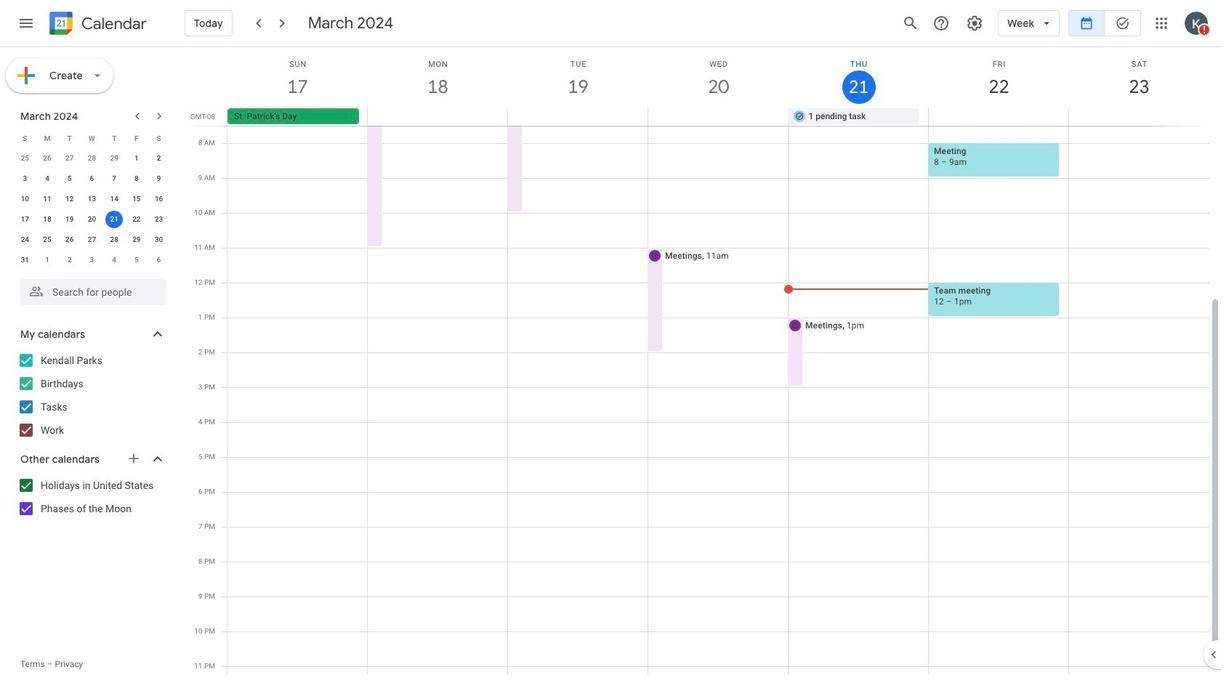 Task type: vqa. For each thing, say whether or not it's contained in the screenshot.
April 6 element
yes



Task type: describe. For each thing, give the bounding box(es) containing it.
26 element
[[61, 231, 78, 249]]

main drawer image
[[17, 15, 35, 32]]

february 26 element
[[39, 150, 56, 167]]

february 27 element
[[61, 150, 78, 167]]

9 element
[[150, 170, 168, 188]]

10 element
[[16, 190, 34, 208]]

april 2 element
[[61, 251, 78, 269]]

add other calendars image
[[126, 451, 141, 466]]

12 element
[[61, 190, 78, 208]]

16 element
[[150, 190, 168, 208]]

23 element
[[150, 211, 168, 228]]

2 element
[[150, 150, 168, 167]]

14 element
[[106, 190, 123, 208]]

24 element
[[16, 231, 34, 249]]

cell inside march 2024 grid
[[103, 209, 125, 230]]

29 element
[[128, 231, 145, 249]]

30 element
[[150, 231, 168, 249]]

february 25 element
[[16, 150, 34, 167]]

22 element
[[128, 211, 145, 228]]

20 element
[[83, 211, 101, 228]]

17 element
[[16, 211, 34, 228]]

Search for people text field
[[29, 279, 157, 305]]

13 element
[[83, 190, 101, 208]]

other calendars list
[[3, 474, 180, 520]]

6 element
[[83, 170, 101, 188]]

april 5 element
[[128, 251, 145, 269]]

april 3 element
[[83, 251, 101, 269]]

25 element
[[39, 231, 56, 249]]

15 element
[[128, 190, 145, 208]]



Task type: locate. For each thing, give the bounding box(es) containing it.
row group
[[14, 148, 170, 270]]

march 2024 grid
[[14, 128, 170, 270]]

april 1 element
[[39, 251, 56, 269]]

cell
[[368, 108, 508, 126], [508, 108, 648, 126], [648, 108, 788, 126], [928, 108, 1069, 126], [1069, 108, 1209, 126], [103, 209, 125, 230]]

18 element
[[39, 211, 56, 228]]

3 element
[[16, 170, 34, 188]]

19 element
[[61, 211, 78, 228]]

settings menu image
[[966, 15, 983, 32]]

heading
[[78, 15, 147, 32]]

11 element
[[39, 190, 56, 208]]

8 element
[[128, 170, 145, 188]]

calendar element
[[47, 9, 147, 41]]

april 4 element
[[106, 251, 123, 269]]

7 element
[[106, 170, 123, 188]]

february 28 element
[[83, 150, 101, 167]]

heading inside calendar "element"
[[78, 15, 147, 32]]

4 element
[[39, 170, 56, 188]]

row
[[221, 108, 1221, 126], [14, 128, 170, 148], [14, 148, 170, 169], [14, 169, 170, 189], [14, 189, 170, 209], [14, 209, 170, 230], [14, 230, 170, 250], [14, 250, 170, 270]]

None search field
[[0, 273, 180, 305]]

grid
[[186, 47, 1221, 675]]

28 element
[[106, 231, 123, 249]]

5 element
[[61, 170, 78, 188]]

21, today element
[[106, 211, 123, 228]]

27 element
[[83, 231, 101, 249]]

my calendars list
[[3, 349, 180, 442]]

april 6 element
[[150, 251, 168, 269]]

31 element
[[16, 251, 34, 269]]

february 29 element
[[106, 150, 123, 167]]

1 element
[[128, 150, 145, 167]]



